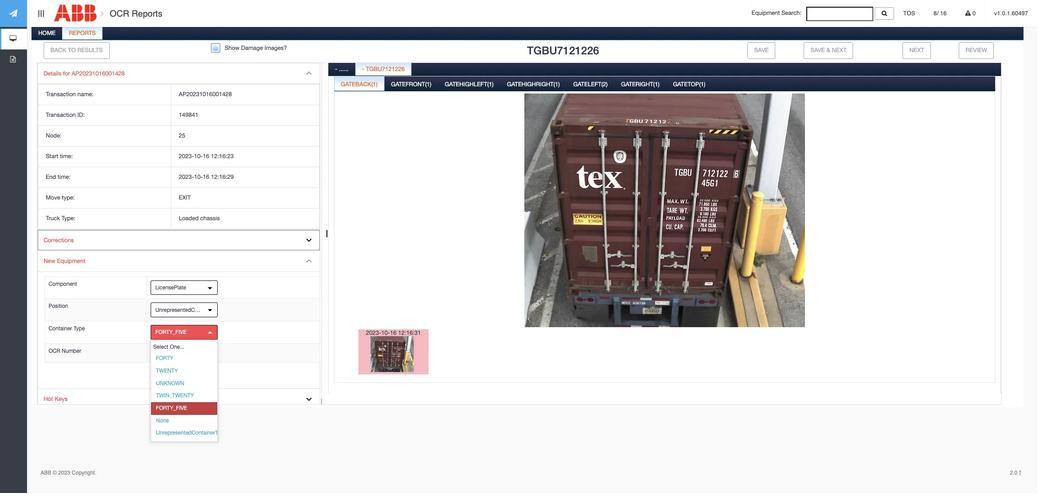 Task type: vqa. For each thing, say whether or not it's contained in the screenshot.
16 within dropdown button
yes



Task type: locate. For each thing, give the bounding box(es) containing it.
gatehighright(1)
[[507, 81, 560, 88]]

time: for start time:
[[60, 153, 73, 160]]

2 vertical spatial 2023-
[[366, 329, 381, 336]]

select one...
[[153, 344, 184, 350]]

gatehighright(1) link
[[501, 76, 566, 94]]

back to results
[[50, 47, 103, 53]]

1 horizontal spatial ocr
[[110, 9, 129, 18]]

- left ......
[[335, 66, 337, 72]]

1 vertical spatial 10-
[[194, 174, 203, 180]]

menu containing details for ap20231016001428
[[37, 63, 320, 410]]

forty_five inside option
[[156, 405, 187, 412]]

10- down 2023-10-16 12:16:23
[[194, 174, 203, 180]]

ap20231016001428 up 149841
[[179, 91, 232, 98]]

0 horizontal spatial tgbu7121226
[[366, 66, 405, 72]]

1 - from the left
[[335, 66, 337, 72]]

licenseplate
[[155, 285, 186, 291]]

chassis
[[200, 215, 220, 222]]

0 vertical spatial time:
[[60, 153, 73, 160]]

2 - from the left
[[362, 66, 364, 72]]

equipment inside button
[[172, 377, 206, 383]]

next right & at top
[[832, 47, 847, 53]]

0 vertical spatial forty_five
[[155, 329, 187, 336]]

equipment left search:
[[752, 10, 780, 16]]

149841
[[179, 112, 198, 118]]

save down equipment search:
[[754, 47, 769, 53]]

row group containing transaction name:
[[38, 85, 319, 229]]

transaction up the transaction id:
[[46, 91, 76, 98]]

- tgbu7121226 link
[[356, 61, 411, 79]]

twin_twenty option
[[151, 390, 217, 403]]

1 vertical spatial transaction
[[46, 112, 76, 118]]

2 menu item from the top
[[38, 251, 320, 389]]

0 vertical spatial ocr
[[110, 9, 129, 18]]

1 horizontal spatial equipment
[[172, 377, 206, 383]]

equipment for add equipment
[[172, 377, 206, 383]]

add
[[158, 377, 170, 383]]

2023-10-16 12:16:23
[[179, 153, 234, 160]]

2 transaction from the top
[[46, 112, 76, 118]]

next down tos dropdown button
[[910, 47, 924, 53]]

container type
[[49, 326, 85, 332]]

hot
[[44, 396, 53, 403]]

list box
[[151, 353, 226, 440]]

review
[[966, 47, 987, 53]]

forty_five down twin_twenty at the bottom
[[156, 405, 187, 412]]

1 menu item from the top
[[38, 63, 320, 230]]

10- for 12:16:29
[[194, 174, 203, 180]]

1 vertical spatial time:
[[58, 174, 71, 180]]

10- for 12:16:23
[[194, 153, 203, 160]]

10- left 12:16:31
[[381, 329, 390, 336]]

16 for 2023-10-16 12:16:29
[[203, 174, 209, 180]]

ocr inside menu item
[[49, 348, 60, 354]]

0 vertical spatial 2023-
[[179, 153, 194, 160]]

tab list
[[328, 61, 1001, 411], [334, 76, 995, 409]]

16
[[940, 10, 947, 17], [203, 153, 209, 160], [203, 174, 209, 180], [390, 329, 397, 336]]

tgbu7121226 up gatefront(1)
[[366, 66, 405, 72]]

2 horizontal spatial equipment
[[752, 10, 780, 16]]

twenty option
[[151, 365, 217, 378]]

type:
[[62, 215, 75, 222]]

unrepresentedcontainertype
[[156, 430, 226, 437]]

transaction name:
[[46, 91, 94, 98]]

16 left 12:16:23
[[203, 153, 209, 160]]

1 horizontal spatial ap20231016001428
[[179, 91, 232, 98]]

ap20231016001428 up 'name:'
[[72, 70, 125, 77]]

truck
[[46, 215, 60, 222]]

16 right 8/
[[940, 10, 947, 17]]

0 horizontal spatial ocr
[[49, 348, 60, 354]]

1 transaction from the top
[[46, 91, 76, 98]]

end time:
[[46, 174, 71, 180]]

0 button
[[956, 0, 985, 27]]

save
[[754, 47, 769, 53], [811, 47, 825, 53]]

details
[[44, 70, 61, 77]]

row group
[[38, 85, 319, 229]]

end
[[46, 174, 56, 180]]

16 left 12:16:31
[[390, 329, 397, 336]]

1 horizontal spatial -
[[362, 66, 364, 72]]

loaded chassis
[[179, 215, 220, 222]]

ocr number
[[49, 348, 81, 354]]

abb
[[40, 470, 51, 476]]

2023- inside tab list
[[366, 329, 381, 336]]

- up gateback(1)
[[362, 66, 364, 72]]

none
[[156, 418, 169, 424]]

reports
[[132, 9, 162, 18], [69, 30, 96, 36]]

equipment up twin_twenty option
[[172, 377, 206, 383]]

0 horizontal spatial save
[[754, 47, 769, 53]]

unknown
[[156, 380, 184, 387]]

forty_five inside list box
[[155, 329, 187, 336]]

2023-
[[179, 153, 194, 160], [179, 174, 194, 180], [366, 329, 381, 336]]

2 vertical spatial 10-
[[381, 329, 390, 336]]

16 left 12:16:29
[[203, 174, 209, 180]]

1 next from the left
[[832, 47, 847, 53]]

0 horizontal spatial reports
[[69, 30, 96, 36]]

save & next
[[811, 47, 847, 53]]

position
[[49, 303, 68, 310]]

1 vertical spatial tgbu7121226
[[366, 66, 405, 72]]

2023- for 2023-10-16 12:16:29
[[179, 174, 194, 180]]

menu
[[37, 63, 320, 410]]

1 horizontal spatial save
[[811, 47, 825, 53]]

equipment right new
[[57, 258, 85, 265]]

time:
[[60, 153, 73, 160], [58, 174, 71, 180]]

forty_five
[[155, 329, 187, 336], [156, 405, 187, 412]]

0 vertical spatial tgbu7121226
[[527, 44, 599, 57]]

......
[[339, 66, 349, 72]]

name:
[[77, 91, 94, 98]]

none option
[[151, 415, 217, 428]]

navigation
[[0, 0, 27, 70]]

add equipment button
[[152, 372, 213, 389]]

time: right end
[[58, 174, 71, 180]]

1 save from the left
[[754, 47, 769, 53]]

2023- up exit
[[179, 174, 194, 180]]

1 vertical spatial ap20231016001428
[[179, 91, 232, 98]]

1 vertical spatial menu item
[[38, 251, 320, 389]]

2 vertical spatial equipment
[[172, 377, 206, 383]]

1 horizontal spatial next
[[910, 47, 924, 53]]

transaction left id:
[[46, 112, 76, 118]]

list box containing forty
[[151, 353, 226, 440]]

transaction
[[46, 91, 76, 98], [46, 112, 76, 118]]

time: for end time:
[[58, 174, 71, 180]]

menu inside tgbu7121226 tab list
[[37, 63, 320, 410]]

for
[[63, 70, 70, 77]]

2023- down 25
[[179, 153, 194, 160]]

0 horizontal spatial equipment
[[57, 258, 85, 265]]

ap20231016001428
[[72, 70, 125, 77], [179, 91, 232, 98]]

gatehighleft(1) link
[[439, 76, 500, 94]]

keys
[[55, 396, 68, 403]]

menu item
[[38, 63, 320, 230], [38, 251, 320, 389]]

forty
[[156, 355, 173, 362]]

select
[[153, 344, 168, 350]]

forty_five up select one...
[[155, 329, 187, 336]]

- for - ......
[[335, 66, 337, 72]]

reports link
[[63, 25, 102, 43]]

None text field
[[151, 348, 210, 359]]

loaded
[[179, 215, 199, 222]]

2023- left 12:16:31
[[366, 329, 381, 336]]

0 vertical spatial menu item
[[38, 63, 320, 230]]

forty_five list box
[[151, 325, 218, 340]]

search:
[[782, 10, 802, 16]]

ocr
[[110, 9, 129, 18], [49, 348, 60, 354]]

back
[[50, 47, 66, 53]]

0 horizontal spatial ap20231016001428
[[72, 70, 125, 77]]

12:16:31
[[398, 329, 421, 336]]

0 vertical spatial transaction
[[46, 91, 76, 98]]

1 vertical spatial ocr
[[49, 348, 60, 354]]

ocr reports
[[107, 9, 162, 18]]

1 vertical spatial equipment
[[57, 258, 85, 265]]

gatefront(1)
[[391, 81, 431, 88]]

abb © 2023 copyright.
[[40, 470, 96, 476]]

0 horizontal spatial -
[[335, 66, 337, 72]]

10- up 2023-10-16 12:16:29
[[194, 153, 203, 160]]

next inside button
[[832, 47, 847, 53]]

8/ 16 button
[[925, 0, 956, 27]]

10- for 12:16:31
[[381, 329, 390, 336]]

0 vertical spatial 10-
[[194, 153, 203, 160]]

25
[[179, 132, 185, 139]]

0 vertical spatial reports
[[132, 9, 162, 18]]

12:16:23
[[211, 153, 234, 160]]

long arrow up image
[[1019, 470, 1022, 476]]

save left & at top
[[811, 47, 825, 53]]

time: right start
[[60, 153, 73, 160]]

next
[[832, 47, 847, 53], [910, 47, 924, 53]]

- for - tgbu7121226
[[362, 66, 364, 72]]

2 save from the left
[[811, 47, 825, 53]]

twin_twenty
[[156, 393, 194, 399]]

2.0
[[1010, 470, 1019, 476]]

show damage images?
[[225, 44, 287, 51]]

1 vertical spatial reports
[[69, 30, 96, 36]]

node:
[[46, 132, 62, 139]]

tgbu7121226 up gateleft(2)
[[527, 44, 599, 57]]

2 next from the left
[[910, 47, 924, 53]]

0 horizontal spatial next
[[832, 47, 847, 53]]

None field
[[806, 7, 873, 21]]

1 vertical spatial 2023-
[[179, 174, 194, 180]]

equipment
[[752, 10, 780, 16], [57, 258, 85, 265], [172, 377, 206, 383]]

1 vertical spatial forty_five
[[156, 405, 187, 412]]

tgbu7121226
[[527, 44, 599, 57], [366, 66, 405, 72]]

gatefront(1) link
[[385, 76, 438, 94]]



Task type: describe. For each thing, give the bounding box(es) containing it.
start time:
[[46, 153, 73, 160]]

16 for 2023-10-16 12:16:31
[[390, 329, 397, 336]]

tos
[[903, 10, 915, 17]]

twenty
[[156, 368, 178, 374]]

unknown option
[[151, 378, 217, 390]]

hot keys
[[44, 396, 68, 403]]

16 for 2023-10-16 12:16:23
[[203, 153, 209, 160]]

hot keys link
[[38, 389, 320, 410]]

gatetop(1) link
[[667, 76, 712, 94]]

move
[[46, 194, 60, 201]]

forty_five option
[[151, 403, 217, 415]]

type:
[[62, 194, 75, 201]]

- tgbu7121226
[[362, 66, 405, 72]]

2023
[[58, 470, 70, 476]]

transaction for transaction id:
[[46, 112, 76, 118]]

2023- for 2023-10-16 12:16:31
[[366, 329, 381, 336]]

save & next button
[[804, 42, 853, 59]]

new
[[44, 258, 55, 265]]

to
[[68, 47, 76, 53]]

id:
[[77, 112, 85, 118]]

2023-10-16 12:16:31
[[366, 329, 421, 336]]

save button
[[748, 42, 776, 59]]

gateright(1)
[[621, 81, 660, 88]]

gateleft(2)
[[573, 81, 608, 88]]

details for ap20231016001428
[[44, 70, 125, 77]]

v1.0.1.60497
[[994, 10, 1028, 17]]

copyright.
[[72, 470, 96, 476]]

©
[[53, 470, 57, 476]]

ocr for ocr number
[[49, 348, 60, 354]]

12:16:29
[[211, 174, 234, 180]]

unrepresentedcontainertype option
[[151, 428, 226, 440]]

16 inside dropdown button
[[940, 10, 947, 17]]

gateback(1)
[[341, 81, 378, 88]]

v1.0.1.60497 button
[[985, 0, 1037, 27]]

add equipment
[[158, 377, 206, 383]]

reports inside tgbu7121226 tab list
[[69, 30, 96, 36]]

next button
[[903, 42, 931, 59]]

none text field inside tgbu7121226 tab list
[[151, 348, 210, 359]]

equipment for new equipment
[[57, 258, 85, 265]]

damage
[[241, 44, 263, 51]]

next inside button
[[910, 47, 924, 53]]

2023-10-16 12:16:29
[[179, 174, 234, 180]]

- ......
[[335, 66, 349, 72]]

back to results button
[[44, 42, 110, 59]]

tgbu7121226 tab list
[[30, 25, 1024, 411]]

0 vertical spatial equipment
[[752, 10, 780, 16]]

truck type:
[[46, 215, 75, 222]]

8/
[[934, 10, 939, 17]]

8/ 16
[[934, 10, 947, 17]]

menu item containing details for ap20231016001428
[[38, 63, 320, 230]]

results
[[77, 47, 103, 53]]

2023- for 2023-10-16 12:16:23
[[179, 153, 194, 160]]

gateleft(2) link
[[567, 76, 614, 94]]

review button
[[959, 42, 994, 59]]

gateright(1) link
[[615, 76, 666, 94]]

corrections
[[44, 237, 74, 244]]

unrepresentedcontainerposition
[[155, 307, 234, 313]]

1 horizontal spatial reports
[[132, 9, 162, 18]]

transaction for transaction name:
[[46, 91, 76, 98]]

0 vertical spatial ap20231016001428
[[72, 70, 125, 77]]

tab list containing gateback(1)
[[334, 76, 995, 409]]

gatehighleft(1)
[[445, 81, 494, 88]]

type
[[74, 326, 85, 332]]

bars image
[[37, 10, 45, 17]]

- ...... link
[[329, 61, 355, 79]]

home
[[38, 30, 56, 36]]

save for save & next
[[811, 47, 825, 53]]

new equipment
[[44, 258, 85, 265]]

one...
[[170, 344, 184, 350]]

container
[[49, 326, 72, 332]]

corrections link
[[38, 230, 320, 251]]

0
[[971, 10, 976, 17]]

transaction id:
[[46, 112, 85, 118]]

component
[[49, 281, 77, 287]]

search image
[[882, 10, 887, 16]]

start
[[46, 153, 58, 160]]

row group inside menu item
[[38, 85, 319, 229]]

tos button
[[894, 0, 924, 27]]

&
[[827, 47, 830, 53]]

save for save
[[754, 47, 769, 53]]

forty option
[[151, 353, 217, 365]]

exit
[[179, 194, 191, 201]]

new equipment link
[[38, 251, 320, 272]]

warning image
[[965, 10, 971, 16]]

images?
[[265, 44, 287, 51]]

1 horizontal spatial tgbu7121226
[[527, 44, 599, 57]]

details for ap20231016001428 link
[[38, 63, 320, 84]]

show
[[225, 44, 239, 51]]

number
[[62, 348, 81, 354]]

home link
[[32, 25, 62, 43]]

tab list containing - ......
[[328, 61, 1001, 411]]

menu item containing new equipment
[[38, 251, 320, 389]]

ocr for ocr reports
[[110, 9, 129, 18]]



